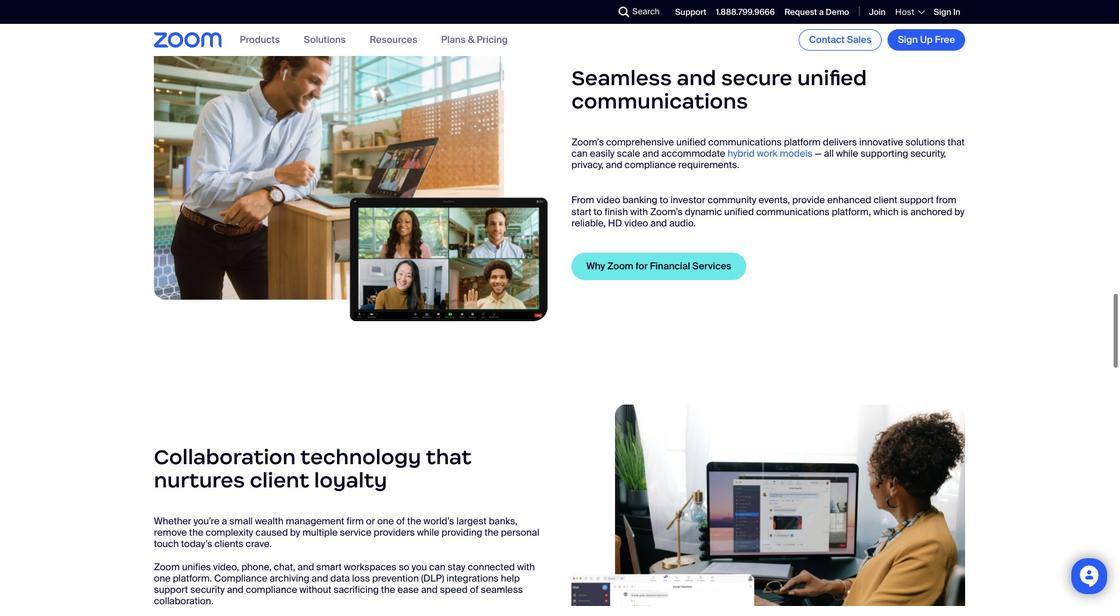 Task type: describe. For each thing, give the bounding box(es) containing it.
for
[[636, 260, 648, 273]]

anchored
[[910, 206, 952, 218]]

request a demo
[[785, 6, 849, 17]]

connected
[[468, 561, 515, 574]]

personal
[[501, 527, 539, 539]]

and inside seamless and secure unified communications
[[677, 65, 716, 91]]

from
[[936, 194, 957, 207]]

1 horizontal spatial zoom
[[607, 260, 634, 273]]

sign for sign in
[[934, 6, 951, 17]]

resources button
[[370, 34, 417, 46]]

a inside "whether you're a small wealth management firm or one of the world's largest banks, remove the complexity caused by multiple service providers while providing the personal touch today's clients crave."
[[222, 515, 227, 528]]

from
[[572, 194, 594, 207]]

—
[[815, 147, 822, 160]]

reliable,
[[572, 217, 606, 230]]

zoom inside 'zoom unifies video, phone, chat, and smart workspaces so you can stay connected with one platform. compliance archiving and data loss prevention (dlp) integrations help support security and compliance without sacrificing the ease and speed of seamless collaboration.'
[[154, 561, 180, 574]]

whether
[[154, 515, 191, 528]]

team on zoom call image
[[154, 26, 548, 321]]

integrations
[[447, 573, 499, 585]]

you
[[412, 561, 427, 574]]

with inside 'zoom unifies video, phone, chat, and smart workspaces so you can stay connected with one platform. compliance archiving and data loss prevention (dlp) integrations help support security and compliance without sacrificing the ease and speed of seamless collaboration.'
[[517, 561, 535, 574]]

collaboration
[[154, 444, 296, 471]]

collaboration technology that nurtures client loyalty
[[154, 444, 472, 494]]

remove
[[154, 527, 187, 539]]

supporting
[[861, 147, 908, 160]]

finish
[[605, 206, 628, 218]]

dynamic
[[685, 206, 722, 218]]

sign in
[[934, 6, 961, 17]]

hybrid work models link
[[728, 147, 813, 160]]

technology
[[300, 444, 421, 471]]

archiving
[[270, 573, 309, 585]]

why
[[586, 260, 605, 273]]

today's
[[181, 538, 212, 551]]

join
[[869, 6, 886, 17]]

which
[[873, 206, 899, 218]]

request a demo link
[[785, 6, 849, 17]]

sales
[[847, 33, 872, 46]]

audio.
[[669, 217, 696, 230]]

solutions button
[[304, 34, 346, 46]]

and inside — all while supporting security, privacy, and compliance requirements.
[[606, 159, 622, 171]]

support link
[[675, 6, 707, 17]]

security,
[[911, 147, 946, 160]]

contact
[[809, 33, 845, 46]]

comprehensive
[[606, 136, 674, 149]]

zoom unifies video, phone, chat, and smart workspaces so you can stay connected with one platform. compliance archiving and data loss prevention (dlp) integrations help support security and compliance without sacrificing the ease and speed of seamless collaboration.
[[154, 561, 535, 607]]

communications inside seamless and secure unified communications
[[572, 88, 748, 114]]

clients
[[215, 538, 243, 551]]

collaboration.
[[154, 595, 214, 607]]

video,
[[213, 561, 239, 574]]

that inside zoom's comprehensive unified communications platform delivers innovative solutions that can easily scale and accommodate
[[948, 136, 965, 149]]

hybrid work models
[[728, 147, 813, 160]]

1 horizontal spatial to
[[660, 194, 668, 207]]

from video banking to investor community events, provide enhanced client support from start to finish with zoom's dynamic unified communications platform, which is anchored by reliable, hd video and audio.
[[572, 194, 965, 230]]

with inside from video banking to investor community events, provide enhanced client support from start to finish with zoom's dynamic unified communications platform, which is anchored by reliable, hd video and audio.
[[630, 206, 648, 218]]

platform,
[[832, 206, 871, 218]]

0 vertical spatial video
[[597, 194, 620, 207]]

contact sales link
[[799, 29, 882, 51]]

by inside from video banking to investor community events, provide enhanced client support from start to finish with zoom's dynamic unified communications platform, which is anchored by reliable, hd video and audio.
[[955, 206, 965, 218]]

client inside collaboration technology that nurtures client loyalty
[[250, 467, 309, 494]]

enhanced
[[827, 194, 871, 207]]

delivers
[[823, 136, 857, 149]]

caused
[[256, 527, 288, 539]]

whether you're a small wealth management firm or one of the world's largest banks, remove the complexity caused by multiple service providers while providing the personal touch today's clients crave.
[[154, 515, 539, 551]]

seamless
[[572, 65, 672, 91]]

wealth
[[255, 515, 284, 528]]

without
[[299, 584, 331, 597]]

products button
[[240, 34, 280, 46]]

nurtures
[[154, 467, 245, 494]]

0 horizontal spatial to
[[594, 206, 602, 218]]

— all while supporting security, privacy, and compliance requirements.
[[572, 147, 946, 171]]

security
[[190, 584, 225, 597]]

demo
[[826, 6, 849, 17]]

1.888.799.9666
[[716, 6, 775, 17]]

smart
[[316, 561, 342, 574]]

data
[[330, 573, 350, 585]]

provide
[[792, 194, 825, 207]]

accommodate
[[661, 147, 726, 160]]

so
[[399, 561, 409, 574]]

all
[[824, 147, 834, 160]]

multiple
[[302, 527, 338, 539]]

compliance inside 'zoom unifies video, phone, chat, and smart workspaces so you can stay connected with one platform. compliance archiving and data loss prevention (dlp) integrations help support security and compliance without sacrificing the ease and speed of seamless collaboration.'
[[246, 584, 297, 597]]

host
[[895, 7, 915, 17]]

can inside 'zoom unifies video, phone, chat, and smart workspaces so you can stay connected with one platform. compliance archiving and data loss prevention (dlp) integrations help support security and compliance without sacrificing the ease and speed of seamless collaboration.'
[[429, 561, 445, 574]]

world's
[[424, 515, 454, 528]]

plans & pricing
[[441, 34, 508, 46]]

resources
[[370, 34, 417, 46]]

scale
[[617, 147, 640, 160]]



Task type: vqa. For each thing, say whether or not it's contained in the screenshot.
the Clear Search "icon"
no



Task type: locate. For each thing, give the bounding box(es) containing it.
1 horizontal spatial by
[[955, 206, 965, 218]]

0 horizontal spatial unified
[[676, 136, 706, 149]]

0 vertical spatial compliance
[[625, 159, 676, 171]]

easily
[[590, 147, 615, 160]]

0 vertical spatial support
[[900, 194, 934, 207]]

1 vertical spatial by
[[290, 527, 300, 539]]

speed
[[440, 584, 468, 597]]

the inside 'zoom unifies video, phone, chat, and smart workspaces so you can stay connected with one platform. compliance archiving and data loss prevention (dlp) integrations help support security and compliance without sacrificing the ease and speed of seamless collaboration.'
[[381, 584, 395, 597]]

sign left in
[[934, 6, 951, 17]]

&
[[468, 34, 475, 46]]

products
[[240, 34, 280, 46]]

one
[[377, 515, 394, 528], [154, 573, 171, 585]]

one left platform.
[[154, 573, 171, 585]]

or
[[366, 515, 375, 528]]

2 horizontal spatial unified
[[797, 65, 867, 91]]

1 horizontal spatial of
[[470, 584, 479, 597]]

service
[[340, 527, 372, 539]]

support inside 'zoom unifies video, phone, chat, and smart workspaces so you can stay connected with one platform. compliance archiving and data loss prevention (dlp) integrations help support security and compliance without sacrificing the ease and speed of seamless collaboration.'
[[154, 584, 188, 597]]

start
[[572, 206, 591, 218]]

by inside "whether you're a small wealth management firm or one of the world's largest banks, remove the complexity caused by multiple service providers while providing the personal touch today's clients crave."
[[290, 527, 300, 539]]

of inside 'zoom unifies video, phone, chat, and smart workspaces so you can stay connected with one platform. compliance archiving and data loss prevention (dlp) integrations help support security and compliance without sacrificing the ease and speed of seamless collaboration.'
[[470, 584, 479, 597]]

models
[[780, 147, 813, 160]]

1 horizontal spatial video
[[624, 217, 648, 230]]

with right 'finish'
[[630, 206, 648, 218]]

1 horizontal spatial sign
[[934, 6, 951, 17]]

0 horizontal spatial that
[[426, 444, 472, 471]]

small
[[229, 515, 253, 528]]

(dlp)
[[421, 573, 444, 585]]

plans & pricing link
[[441, 34, 508, 46]]

zoom's left dynamic
[[650, 206, 683, 218]]

unified inside seamless and secure unified communications
[[797, 65, 867, 91]]

zoom's inside from video banking to investor community events, provide enhanced client support from start to finish with zoom's dynamic unified communications platform, which is anchored by reliable, hd video and audio.
[[650, 206, 683, 218]]

1 horizontal spatial client
[[874, 194, 898, 207]]

communications inside zoom's comprehensive unified communications platform delivers innovative solutions that can easily scale and accommodate
[[708, 136, 782, 149]]

and
[[677, 65, 716, 91], [643, 147, 659, 160], [606, 159, 622, 171], [651, 217, 667, 230], [298, 561, 314, 574], [312, 573, 328, 585], [227, 584, 244, 597], [421, 584, 438, 597]]

0 horizontal spatial client
[[250, 467, 309, 494]]

one inside 'zoom unifies video, phone, chat, and smart workspaces so you can stay connected with one platform. compliance archiving and data loss prevention (dlp) integrations help support security and compliance without sacrificing the ease and speed of seamless collaboration.'
[[154, 573, 171, 585]]

sign up free link
[[888, 29, 965, 51]]

while
[[836, 147, 858, 160], [417, 527, 439, 539]]

largest
[[456, 515, 487, 528]]

plans
[[441, 34, 466, 46]]

1 horizontal spatial support
[[900, 194, 934, 207]]

that inside collaboration technology that nurtures client loyalty
[[426, 444, 472, 471]]

sign inside sign up free 'link'
[[898, 33, 918, 46]]

0 vertical spatial sign
[[934, 6, 951, 17]]

communications
[[572, 88, 748, 114], [708, 136, 782, 149], [756, 206, 830, 218]]

by right caused
[[290, 527, 300, 539]]

one right or
[[377, 515, 394, 528]]

sacrificing
[[334, 584, 379, 597]]

help
[[501, 573, 520, 585]]

hd
[[608, 217, 622, 230]]

zoom logo image
[[154, 32, 222, 48]]

chat,
[[274, 561, 295, 574]]

complexity
[[206, 527, 253, 539]]

of right or
[[396, 515, 405, 528]]

2 vertical spatial communications
[[756, 206, 830, 218]]

compliance inside — all while supporting security, privacy, and compliance requirements.
[[625, 159, 676, 171]]

search
[[632, 6, 660, 17]]

0 horizontal spatial while
[[417, 527, 439, 539]]

zoom left for
[[607, 260, 634, 273]]

financial
[[650, 260, 690, 273]]

and inside from video banking to investor community events, provide enhanced client support from start to finish with zoom's dynamic unified communications platform, which is anchored by reliable, hd video and audio.
[[651, 217, 667, 230]]

a left small at the left
[[222, 515, 227, 528]]

0 vertical spatial can
[[572, 147, 588, 160]]

zoom down touch
[[154, 561, 180, 574]]

unified inside from video banking to investor community events, provide enhanced client support from start to finish with zoom's dynamic unified communications platform, which is anchored by reliable, hd video and audio.
[[724, 206, 754, 218]]

support left 'from'
[[900, 194, 934, 207]]

a
[[819, 6, 824, 17], [222, 515, 227, 528]]

0 vertical spatial that
[[948, 136, 965, 149]]

request
[[785, 6, 817, 17]]

pricing
[[477, 34, 508, 46]]

while inside "whether you're a small wealth management firm or one of the world's largest banks, remove the complexity caused by multiple service providers while providing the personal touch today's clients crave."
[[417, 527, 439, 539]]

1 vertical spatial client
[[250, 467, 309, 494]]

video up hd
[[597, 194, 620, 207]]

0 horizontal spatial a
[[222, 515, 227, 528]]

support down unifies
[[154, 584, 188, 597]]

0 vertical spatial with
[[630, 206, 648, 218]]

0 horizontal spatial can
[[429, 561, 445, 574]]

1 horizontal spatial a
[[819, 6, 824, 17]]

0 horizontal spatial zoom's
[[572, 136, 604, 149]]

providing
[[442, 527, 482, 539]]

1 horizontal spatial with
[[630, 206, 648, 218]]

loss
[[352, 573, 370, 585]]

1 horizontal spatial can
[[572, 147, 588, 160]]

1 vertical spatial of
[[470, 584, 479, 597]]

to right start
[[594, 206, 602, 218]]

zoom's comprehensive unified communications platform delivers innovative solutions that can easily scale and accommodate
[[572, 136, 965, 160]]

by right anchored
[[955, 206, 965, 218]]

of
[[396, 515, 405, 528], [470, 584, 479, 597]]

support
[[675, 6, 707, 17]]

unifies
[[182, 561, 211, 574]]

with up "seamless"
[[517, 561, 535, 574]]

0 vertical spatial one
[[377, 515, 394, 528]]

1 vertical spatial can
[[429, 561, 445, 574]]

workspaces
[[344, 561, 397, 574]]

1 horizontal spatial that
[[948, 136, 965, 149]]

1 vertical spatial sign
[[898, 33, 918, 46]]

1 horizontal spatial compliance
[[625, 159, 676, 171]]

0 horizontal spatial with
[[517, 561, 535, 574]]

0 horizontal spatial zoom
[[154, 561, 180, 574]]

sign for sign up free
[[898, 33, 918, 46]]

0 horizontal spatial support
[[154, 584, 188, 597]]

1 horizontal spatial one
[[377, 515, 394, 528]]

1 vertical spatial compliance
[[246, 584, 297, 597]]

1 vertical spatial that
[[426, 444, 472, 471]]

is
[[901, 206, 908, 218]]

can left easily
[[572, 147, 588, 160]]

1 horizontal spatial unified
[[724, 206, 754, 218]]

1 vertical spatial one
[[154, 573, 171, 585]]

zoom's up the privacy,
[[572, 136, 604, 149]]

unified up "requirements."
[[676, 136, 706, 149]]

client inside from video banking to investor community events, provide enhanced client support from start to finish with zoom's dynamic unified communications platform, which is anchored by reliable, hd video and audio.
[[874, 194, 898, 207]]

1 horizontal spatial while
[[836, 147, 858, 160]]

loyalty
[[314, 467, 387, 494]]

compliance
[[625, 159, 676, 171], [246, 584, 297, 597]]

providers
[[374, 527, 415, 539]]

the left world's
[[407, 515, 421, 528]]

solutions
[[906, 136, 945, 149]]

secure
[[721, 65, 792, 91]]

0 vertical spatial zoom
[[607, 260, 634, 273]]

requirements.
[[678, 159, 739, 171]]

banks,
[[489, 515, 517, 528]]

0 horizontal spatial of
[[396, 515, 405, 528]]

while inside — all while supporting security, privacy, and compliance requirements.
[[836, 147, 858, 160]]

woman working on a computer image
[[572, 405, 965, 607]]

sign left up
[[898, 33, 918, 46]]

of inside "whether you're a small wealth management firm or one of the world's largest banks, remove the complexity caused by multiple service providers while providing the personal touch today's clients crave."
[[396, 515, 405, 528]]

None search field
[[575, 2, 622, 21]]

join link
[[869, 6, 886, 17]]

communications inside from video banking to investor community events, provide enhanced client support from start to finish with zoom's dynamic unified communications platform, which is anchored by reliable, hd video and audio.
[[756, 206, 830, 218]]

compliance down comprehensive
[[625, 159, 676, 171]]

support inside from video banking to investor community events, provide enhanced client support from start to finish with zoom's dynamic unified communications platform, which is anchored by reliable, hd video and audio.
[[900, 194, 934, 207]]

video right hd
[[624, 217, 648, 230]]

touch
[[154, 538, 179, 551]]

0 vertical spatial of
[[396, 515, 405, 528]]

to right banking
[[660, 194, 668, 207]]

1 vertical spatial zoom
[[154, 561, 180, 574]]

can right the you
[[429, 561, 445, 574]]

innovative
[[859, 136, 903, 149]]

2 vertical spatial unified
[[724, 206, 754, 218]]

prevention
[[372, 573, 419, 585]]

0 vertical spatial client
[[874, 194, 898, 207]]

of right the 'speed'
[[470, 584, 479, 597]]

1 vertical spatial zoom's
[[650, 206, 683, 218]]

1 horizontal spatial zoom's
[[650, 206, 683, 218]]

seamless and secure unified communications
[[572, 65, 867, 114]]

compliance
[[214, 573, 267, 585]]

zoom's
[[572, 136, 604, 149], [650, 206, 683, 218]]

0 horizontal spatial video
[[597, 194, 620, 207]]

you're
[[194, 515, 220, 528]]

events,
[[759, 194, 790, 207]]

0 horizontal spatial by
[[290, 527, 300, 539]]

compliance down the chat,
[[246, 584, 297, 597]]

1 vertical spatial communications
[[708, 136, 782, 149]]

0 horizontal spatial sign
[[898, 33, 918, 46]]

search image
[[619, 7, 629, 17], [619, 7, 629, 17]]

1 vertical spatial support
[[154, 584, 188, 597]]

a left demo
[[819, 6, 824, 17]]

crave.
[[246, 538, 272, 551]]

free
[[935, 33, 955, 46]]

1 vertical spatial a
[[222, 515, 227, 528]]

0 vertical spatial by
[[955, 206, 965, 218]]

0 horizontal spatial one
[[154, 573, 171, 585]]

while right all
[[836, 147, 858, 160]]

management
[[286, 515, 344, 528]]

with
[[630, 206, 648, 218], [517, 561, 535, 574]]

0 vertical spatial zoom's
[[572, 136, 604, 149]]

in
[[953, 6, 961, 17]]

1 vertical spatial unified
[[676, 136, 706, 149]]

while left providing
[[417, 527, 439, 539]]

1 vertical spatial with
[[517, 561, 535, 574]]

unified inside zoom's comprehensive unified communications platform delivers innovative solutions that can easily scale and accommodate
[[676, 136, 706, 149]]

0 horizontal spatial compliance
[[246, 584, 297, 597]]

0 vertical spatial communications
[[572, 88, 748, 114]]

one inside "whether you're a small wealth management firm or one of the world's largest banks, remove the complexity caused by multiple service providers while providing the personal touch today's clients crave."
[[377, 515, 394, 528]]

the left 'ease'
[[381, 584, 395, 597]]

can inside zoom's comprehensive unified communications platform delivers innovative solutions that can easily scale and accommodate
[[572, 147, 588, 160]]

1 vertical spatial while
[[417, 527, 439, 539]]

unified down contact
[[797, 65, 867, 91]]

to
[[660, 194, 668, 207], [594, 206, 602, 218]]

and inside zoom's comprehensive unified communications platform delivers innovative solutions that can easily scale and accommodate
[[643, 147, 659, 160]]

0 vertical spatial while
[[836, 147, 858, 160]]

sign up free
[[898, 33, 955, 46]]

client left is at the right
[[874, 194, 898, 207]]

the right remove
[[189, 527, 203, 539]]

0 vertical spatial a
[[819, 6, 824, 17]]

unified right dynamic
[[724, 206, 754, 218]]

solutions
[[304, 34, 346, 46]]

firm
[[347, 515, 364, 528]]

0 vertical spatial unified
[[797, 65, 867, 91]]

the left personal
[[485, 527, 499, 539]]

why zoom for financial services
[[586, 260, 731, 273]]

work
[[757, 147, 778, 160]]

1 vertical spatial video
[[624, 217, 648, 230]]

hybrid
[[728, 147, 755, 160]]

contact sales
[[809, 33, 872, 46]]

services
[[692, 260, 731, 273]]

stay
[[448, 561, 465, 574]]

client up the "wealth" at the left
[[250, 467, 309, 494]]

zoom's inside zoom's comprehensive unified communications platform delivers innovative solutions that can easily scale and accommodate
[[572, 136, 604, 149]]



